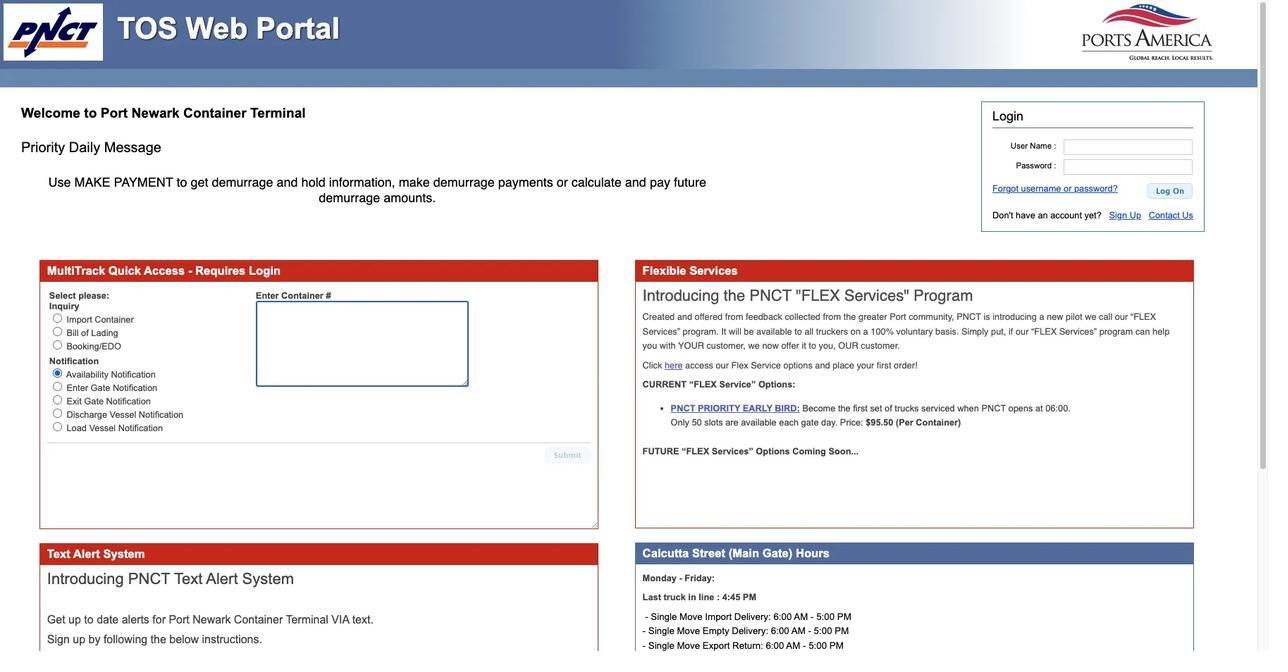 Task type: locate. For each thing, give the bounding box(es) containing it.
0 vertical spatial we
[[1086, 312, 1097, 323]]

2 horizontal spatial services"
[[1060, 327, 1098, 337]]

0 horizontal spatial from
[[726, 312, 744, 323]]

simply
[[962, 327, 989, 337]]

our up program
[[1116, 312, 1129, 323]]

1 vertical spatial first
[[854, 403, 868, 414]]

make
[[399, 175, 430, 189]]

0 vertical spatial our
[[1116, 312, 1129, 323]]

enter for enter gate notification
[[67, 383, 88, 394]]

notification down 'discharge vessel notification'
[[118, 423, 163, 434]]

pnct right when
[[982, 403, 1007, 414]]

don't
[[993, 210, 1014, 221]]

0 horizontal spatial login
[[249, 265, 281, 278]]

0 vertical spatial text
[[47, 548, 70, 561]]

0 horizontal spatial first
[[854, 403, 868, 414]]

all
[[805, 327, 814, 337]]

0 horizontal spatial demurrage
[[212, 175, 273, 189]]

vessel up the load vessel notification
[[110, 410, 136, 421]]

-
[[188, 265, 192, 278]]

1 vertical spatial text
[[174, 571, 203, 588]]

sign left up
[[1110, 210, 1128, 221]]

in
[[689, 593, 697, 603]]

:
[[1055, 142, 1057, 150], [1055, 161, 1057, 170], [717, 593, 720, 603]]

us
[[1183, 210, 1194, 221]]

introducing for introducing the pnct "flex services" program
[[643, 287, 720, 305]]

alerts
[[122, 614, 149, 626]]

exit
[[67, 397, 82, 407]]

below
[[169, 634, 199, 646]]

services
[[690, 265, 738, 278]]

2 vertical spatial :
[[717, 593, 720, 603]]

1 horizontal spatial services"
[[712, 446, 754, 457]]

sign down the get on the left of the page
[[47, 634, 70, 646]]

you
[[643, 341, 658, 352]]

06:00.
[[1046, 403, 1071, 414]]

newark
[[132, 106, 180, 121], [193, 614, 231, 626]]

1 vertical spatial we
[[749, 341, 760, 352]]

pilot
[[1067, 312, 1083, 323]]

2 vertical spatial port
[[169, 614, 190, 626]]

community,
[[909, 312, 955, 323]]

port up 100%
[[890, 312, 907, 323]]

0 vertical spatial gate
[[91, 383, 110, 394]]

notification up enter gate notification
[[111, 370, 156, 380]]

password
[[1017, 161, 1052, 170]]

greater
[[859, 312, 888, 323]]

the up on
[[844, 312, 857, 323]]

be
[[744, 327, 754, 337]]

to right it on the right bottom of page
[[809, 341, 817, 352]]

we left call
[[1086, 312, 1097, 323]]

enter for enter container #
[[256, 291, 279, 301]]

load vessel notification
[[67, 423, 163, 434]]

welcome
[[21, 106, 80, 121]]

enter left '#' at the top
[[256, 291, 279, 301]]

1 vertical spatial gate
[[84, 397, 104, 407]]

gate up discharge
[[84, 397, 104, 407]]

0 horizontal spatial we
[[749, 341, 760, 352]]

current "flex service" options:
[[643, 380, 796, 390]]

"flex
[[1131, 312, 1157, 323], [1032, 327, 1057, 337], [690, 380, 717, 390], [682, 446, 710, 457]]

0 horizontal spatial sign
[[47, 634, 70, 646]]

: right name
[[1055, 142, 1057, 150]]

1 horizontal spatial introducing
[[643, 287, 720, 305]]

name
[[1031, 142, 1052, 150]]

port right for
[[169, 614, 190, 626]]

introducing the pnct "flex services" program
[[643, 287, 974, 305]]

0 horizontal spatial text
[[47, 548, 70, 561]]

1 horizontal spatial enter
[[256, 291, 279, 301]]

and down you,
[[816, 360, 831, 371]]

tos web portal
[[117, 12, 340, 45]]

of right set in the bottom right of the page
[[885, 403, 893, 414]]

1 horizontal spatial newark
[[193, 614, 231, 626]]

a right on
[[864, 327, 869, 337]]

vessel for discharge
[[110, 410, 136, 421]]

demurrage right the make at left top
[[434, 175, 495, 189]]

notification up availability
[[49, 356, 99, 367]]

introducing down text alert system
[[47, 571, 124, 588]]

alert up date
[[73, 548, 100, 561]]

0 vertical spatial up
[[68, 614, 81, 626]]

2 vertical spatial our
[[716, 360, 729, 371]]

the down services
[[724, 287, 746, 305]]

None radio
[[53, 327, 62, 336], [53, 369, 62, 378], [53, 396, 62, 405], [53, 423, 62, 432], [53, 327, 62, 336], [53, 369, 62, 378], [53, 396, 62, 405], [53, 423, 62, 432]]

we down be
[[749, 341, 760, 352]]

first right your
[[877, 360, 892, 371]]

"flex down new
[[1032, 327, 1057, 337]]

last
[[643, 593, 662, 603]]

1 horizontal spatial system
[[242, 571, 294, 588]]

container
[[183, 106, 247, 121], [282, 291, 324, 301], [95, 315, 134, 325], [234, 614, 283, 626]]

0 vertical spatial system
[[103, 548, 145, 561]]

demurrage
[[212, 175, 273, 189], [434, 175, 495, 189], [319, 191, 380, 205]]

get up to date alerts for port newark container terminal via text.
[[47, 614, 374, 626]]

1 horizontal spatial from
[[824, 312, 842, 323]]

daily
[[69, 140, 100, 155]]

up left by
[[73, 634, 85, 646]]

1 horizontal spatial first
[[877, 360, 892, 371]]

1 vertical spatial :
[[1055, 161, 1057, 170]]

and up program.
[[678, 312, 693, 323]]

the inside "created and offered from feedback collected from the greater port community, pnct is introducing a new pilot we call our "flex services" program. it will be available to all truckers on a 100% voluntary basis. simply put, if our "flex services" program can help you with your customer, we now offer it to you, our customer."
[[844, 312, 857, 323]]

gate for enter
[[91, 383, 110, 394]]

customer,
[[707, 341, 746, 352]]

pnct up for
[[128, 571, 170, 588]]

and
[[277, 175, 298, 189], [626, 175, 647, 189], [678, 312, 693, 323], [816, 360, 831, 371]]

alert
[[73, 548, 100, 561], [206, 571, 238, 588]]

our right "if" at the bottom right of page
[[1016, 327, 1029, 337]]

enter gate notification
[[67, 383, 157, 394]]

text.
[[352, 614, 374, 626]]

1 vertical spatial available
[[741, 418, 777, 428]]

None text field
[[1065, 139, 1193, 155], [256, 301, 469, 387], [1065, 139, 1193, 155], [256, 301, 469, 387]]

notification up 'discharge vessel notification'
[[106, 397, 151, 407]]

each
[[780, 418, 799, 428]]

available up "now"
[[757, 327, 793, 337]]

a
[[1040, 312, 1045, 323], [864, 327, 869, 337]]

can
[[1136, 327, 1151, 337]]

1 vertical spatial enter
[[67, 383, 88, 394]]

voluntary
[[897, 327, 934, 337]]

hold
[[302, 175, 326, 189]]

a left new
[[1040, 312, 1045, 323]]

0 horizontal spatial of
[[81, 328, 89, 339]]

1 horizontal spatial we
[[1086, 312, 1097, 323]]

1 horizontal spatial text
[[174, 571, 203, 588]]

port
[[101, 106, 128, 121], [890, 312, 907, 323], [169, 614, 190, 626]]

pnct up only
[[671, 403, 696, 414]]

1 vertical spatial port
[[890, 312, 907, 323]]

1 horizontal spatial sign
[[1110, 210, 1128, 221]]

0 horizontal spatial our
[[716, 360, 729, 371]]

on
[[1174, 186, 1185, 195]]

log
[[1157, 186, 1171, 195]]

0 vertical spatial of
[[81, 328, 89, 339]]

from up the truckers
[[824, 312, 842, 323]]

gate
[[91, 383, 110, 394], [84, 397, 104, 407]]

1 horizontal spatial a
[[1040, 312, 1045, 323]]

None password field
[[1065, 159, 1193, 175]]

login up 'enter container #'
[[249, 265, 281, 278]]

0 vertical spatial introducing
[[643, 287, 720, 305]]

our left the flex
[[716, 360, 729, 371]]

following
[[104, 634, 148, 646]]

1 horizontal spatial alert
[[206, 571, 238, 588]]

or right username on the top right
[[1064, 184, 1072, 194]]

or left calculate
[[557, 175, 568, 189]]

2 horizontal spatial our
[[1116, 312, 1129, 323]]

at
[[1036, 403, 1044, 414]]

or inside use make payment to get demurrage and hold information, make demurrage payments or calculate and pay future demurrage amounts.
[[557, 175, 568, 189]]

the
[[724, 287, 746, 305], [844, 312, 857, 323], [839, 403, 851, 414], [151, 634, 166, 646]]

services" down pilot
[[1060, 327, 1098, 337]]

first left set in the bottom right of the page
[[854, 403, 868, 414]]

2 horizontal spatial demurrage
[[434, 175, 495, 189]]

1 horizontal spatial of
[[885, 403, 893, 414]]

you,
[[819, 341, 836, 352]]

instructions.
[[202, 634, 262, 646]]

monday - friday:
[[643, 573, 715, 584]]

of inside pnct priority early bird: become the first set of trucks serviced when pnct opens at 06:00. only 50 slots are available each gate day. price: $95.50 (per container)
[[885, 403, 893, 414]]

import container
[[67, 315, 134, 325]]

newark up instructions.
[[193, 614, 231, 626]]

text up the get on the left of the page
[[47, 548, 70, 561]]

0 horizontal spatial newark
[[132, 106, 180, 121]]

login up user
[[993, 109, 1024, 123]]

port inside "created and offered from feedback collected from the greater port community, pnct is introducing a new pilot we call our "flex services" program. it will be available to all truckers on a 100% voluntary basis. simply put, if our "flex services" program can help you with your customer, we now offer it to you, our customer."
[[890, 312, 907, 323]]

: right password
[[1055, 161, 1057, 170]]

1 horizontal spatial our
[[1016, 327, 1029, 337]]

get
[[47, 614, 65, 626]]

exit gate notification
[[67, 397, 151, 407]]

0 horizontal spatial a
[[864, 327, 869, 337]]

enter
[[256, 291, 279, 301], [67, 383, 88, 394]]

login
[[993, 109, 1024, 123], [249, 265, 281, 278]]

vessel down discharge
[[89, 423, 116, 434]]

1 horizontal spatial port
[[169, 614, 190, 626]]

pnct
[[750, 287, 792, 305], [957, 312, 982, 323], [671, 403, 696, 414], [982, 403, 1007, 414], [128, 571, 170, 588]]

discharge
[[67, 410, 107, 421]]

pnct inside "created and offered from feedback collected from the greater port community, pnct is introducing a new pilot we call our "flex services" program. it will be available to all truckers on a 100% voluntary basis. simply put, if our "flex services" program can help you with your customer, we now offer it to you, our customer."
[[957, 312, 982, 323]]

services" down are
[[712, 446, 754, 457]]

1 horizontal spatial demurrage
[[319, 191, 380, 205]]

priority
[[21, 140, 65, 155]]

bill of lading
[[67, 328, 118, 339]]

0 vertical spatial available
[[757, 327, 793, 337]]

0 vertical spatial enter
[[256, 291, 279, 301]]

demurrage down information,
[[319, 191, 380, 205]]

1 vertical spatial our
[[1016, 327, 1029, 337]]

up right the get on the left of the page
[[68, 614, 81, 626]]

port up 'message'
[[101, 106, 128, 121]]

1 vertical spatial of
[[885, 403, 893, 414]]

None radio
[[53, 314, 62, 323], [53, 341, 62, 350], [53, 383, 62, 392], [53, 409, 62, 419], [53, 314, 62, 323], [53, 341, 62, 350], [53, 383, 62, 392], [53, 409, 62, 419]]

from
[[726, 312, 744, 323], [824, 312, 842, 323]]

demurrage right get
[[212, 175, 273, 189]]

services"
[[643, 327, 681, 337], [1060, 327, 1098, 337], [712, 446, 754, 457]]

0 horizontal spatial alert
[[73, 548, 100, 561]]

our
[[1116, 312, 1129, 323], [1016, 327, 1029, 337], [716, 360, 729, 371]]

2 horizontal spatial port
[[890, 312, 907, 323]]

quick
[[108, 265, 141, 278]]

: right "line"
[[717, 593, 720, 603]]

alert up get up to date alerts for port newark container terminal via text.
[[206, 571, 238, 588]]

1 vertical spatial up
[[73, 634, 85, 646]]

of right bill
[[81, 328, 89, 339]]

of
[[81, 328, 89, 339], [885, 403, 893, 414]]

0 vertical spatial newark
[[132, 106, 180, 121]]

0 horizontal spatial port
[[101, 106, 128, 121]]

1 vertical spatial introducing
[[47, 571, 124, 588]]

to
[[84, 106, 97, 121], [177, 175, 187, 189], [795, 327, 803, 337], [809, 341, 817, 352], [84, 614, 94, 626]]

services"
[[845, 287, 910, 305]]

notification up the load vessel notification
[[139, 410, 184, 421]]

get
[[191, 175, 208, 189]]

pnct up simply
[[957, 312, 982, 323]]

text up get up to date alerts for port newark container terminal via text.
[[174, 571, 203, 588]]

enter up 'exit'
[[67, 383, 88, 394]]

multitrack quick access - requires login
[[47, 265, 281, 278]]

now
[[763, 341, 779, 352]]

password?
[[1075, 184, 1119, 194]]

and left pay
[[626, 175, 647, 189]]

services" down created
[[643, 327, 681, 337]]

gate up the "exit gate notification"
[[91, 383, 110, 394]]

1 vertical spatial login
[[249, 265, 281, 278]]

0 horizontal spatial enter
[[67, 383, 88, 394]]

newark up 'message'
[[132, 106, 180, 121]]

to left get
[[177, 175, 187, 189]]

1 vertical spatial vessel
[[89, 423, 116, 434]]

available down the early
[[741, 418, 777, 428]]

booking/edo notification
[[49, 341, 121, 367]]

availability notification
[[66, 370, 156, 380]]

the up day. price:
[[839, 403, 851, 414]]

0 horizontal spatial introducing
[[47, 571, 124, 588]]

text
[[47, 548, 70, 561], [174, 571, 203, 588]]

via
[[332, 614, 349, 626]]

notification for discharge vessel notification
[[139, 410, 184, 421]]

0 vertical spatial alert
[[73, 548, 100, 561]]

0 vertical spatial vessel
[[110, 410, 136, 421]]

0 vertical spatial login
[[993, 109, 1024, 123]]

(main
[[729, 547, 760, 561]]

up for get
[[68, 614, 81, 626]]

notification down the availability notification
[[113, 383, 157, 394]]

0 horizontal spatial or
[[557, 175, 568, 189]]

log on button
[[1148, 184, 1193, 199]]

from up will
[[726, 312, 744, 323]]

$95.50
[[866, 418, 894, 428]]

username
[[1022, 184, 1062, 194]]

introducing down flexible services
[[643, 287, 720, 305]]

gripsmall diagonal se image
[[589, 520, 597, 528]]

contact us
[[1150, 210, 1194, 221]]

select please: inquiry
[[49, 291, 110, 312]]

pm
[[743, 593, 757, 603]]



Task type: describe. For each thing, give the bounding box(es) containing it.
requires
[[195, 265, 246, 278]]

to up priority daily message
[[84, 106, 97, 121]]

introducing
[[993, 312, 1037, 323]]

lading
[[91, 328, 118, 339]]

options:
[[759, 380, 796, 390]]

access
[[144, 265, 185, 278]]

service
[[751, 360, 782, 371]]

0 vertical spatial port
[[101, 106, 128, 121]]

introducing for introducing pnct text alert system
[[47, 571, 124, 588]]

and left hold
[[277, 175, 298, 189]]

gate for exit
[[84, 397, 104, 407]]

if
[[1009, 327, 1014, 337]]

forgot username or password? link
[[993, 184, 1119, 194]]

0 horizontal spatial services"
[[643, 327, 681, 337]]

flex
[[732, 360, 749, 371]]

notification for load vessel notification
[[118, 423, 163, 434]]

notification for exit gate notification
[[106, 397, 151, 407]]

message
[[104, 140, 161, 155]]

up for sign
[[73, 634, 85, 646]]

flexible services
[[643, 265, 738, 278]]

user name :
[[1011, 142, 1057, 150]]

trucks
[[895, 403, 919, 414]]

notification inside booking/edo notification
[[49, 356, 99, 367]]

discharge vessel notification
[[67, 410, 184, 421]]

calculate
[[572, 175, 622, 189]]

1 vertical spatial a
[[864, 327, 869, 337]]

1 vertical spatial newark
[[193, 614, 231, 626]]

contact
[[1150, 210, 1181, 221]]

make payment
[[74, 175, 173, 189]]

submit
[[554, 450, 582, 460]]

customer.
[[861, 341, 901, 352]]

0 vertical spatial terminal
[[250, 106, 306, 121]]

created
[[643, 312, 675, 323]]

pay
[[650, 175, 671, 189]]

"flex down access
[[690, 380, 717, 390]]

1 from from the left
[[726, 312, 744, 323]]

line
[[699, 593, 715, 603]]

#
[[326, 291, 331, 301]]

service"
[[720, 380, 756, 390]]

portal
[[256, 12, 340, 45]]

0 horizontal spatial system
[[103, 548, 145, 561]]

click here access our flex service options and place your first order!
[[643, 360, 921, 371]]

2 from from the left
[[824, 312, 842, 323]]

soon...
[[829, 446, 859, 457]]

the inside pnct priority early bird: become the first set of trucks serviced when pnct opens at 06:00. only 50 slots are available each gate day. price: $95.50 (per container)
[[839, 403, 851, 414]]

to inside use make payment to get demurrage and hold information, make demurrage payments or calculate and pay future demurrage amounts.
[[177, 175, 187, 189]]

"flex down '50' on the bottom of page
[[682, 446, 710, 457]]

1 vertical spatial sign
[[47, 634, 70, 646]]

access
[[686, 360, 714, 371]]

new
[[1047, 312, 1064, 323]]

opens
[[1009, 403, 1034, 414]]

serviced
[[922, 403, 956, 414]]

day. price:
[[822, 418, 864, 428]]

help
[[1153, 327, 1170, 337]]

first inside pnct priority early bird: become the first set of trucks serviced when pnct opens at 06:00. only 50 slots are available each gate day. price: $95.50 (per container)
[[854, 403, 868, 414]]

your
[[857, 360, 875, 371]]

vessel for load
[[89, 423, 116, 434]]

available inside pnct priority early bird: become the first set of trucks serviced when pnct opens at 06:00. only 50 slots are available each gate day. price: $95.50 (per container)
[[741, 418, 777, 428]]

forgot username or password?
[[993, 184, 1119, 194]]

select
[[49, 291, 76, 301]]

100%
[[871, 327, 894, 337]]

will
[[729, 327, 742, 337]]

1 vertical spatial alert
[[206, 571, 238, 588]]

"flex up can
[[1131, 312, 1157, 323]]

are
[[726, 418, 739, 428]]

1 vertical spatial system
[[242, 571, 294, 588]]

account
[[1051, 210, 1083, 221]]

program
[[914, 287, 974, 305]]

0 vertical spatial first
[[877, 360, 892, 371]]

friday:
[[685, 573, 715, 584]]

0 vertical spatial sign
[[1110, 210, 1128, 221]]

put,
[[992, 327, 1007, 337]]

become
[[803, 403, 836, 414]]

have
[[1016, 210, 1036, 221]]

enter container #
[[256, 291, 331, 301]]

on
[[851, 327, 861, 337]]

date
[[97, 614, 119, 626]]

0 vertical spatial a
[[1040, 312, 1045, 323]]

pnct up feedback
[[750, 287, 792, 305]]

created and offered from feedback collected from the greater port community, pnct is introducing a new pilot we call our "flex services" program. it will be available to all truckers on a 100% voluntary basis. simply put, if our "flex services" program can help you with your customer, we now offer it to you, our customer.
[[643, 312, 1170, 352]]

availability
[[66, 370, 109, 380]]

truck
[[664, 593, 686, 603]]

options
[[756, 446, 791, 457]]

0 vertical spatial :
[[1055, 142, 1057, 150]]

import
[[67, 315, 92, 325]]

available inside "created and offered from feedback collected from the greater port community, pnct is introducing a new pilot we call our "flex services" program. it will be available to all truckers on a 100% voluntary basis. simply put, if our "flex services" program can help you with your customer, we now offer it to you, our customer."
[[757, 327, 793, 337]]

truckers
[[817, 327, 849, 337]]

introducing pnct text alert system
[[47, 571, 294, 588]]

booking/edo
[[67, 341, 121, 352]]

yet?
[[1085, 210, 1102, 221]]

program
[[1100, 327, 1134, 337]]

future "flex services" options coming soon...
[[643, 446, 859, 457]]

notification for enter gate notification
[[113, 383, 157, 394]]

1 horizontal spatial or
[[1064, 184, 1072, 194]]

our
[[839, 341, 859, 352]]

1 vertical spatial terminal
[[286, 614, 329, 626]]

your
[[679, 341, 705, 352]]

here
[[665, 360, 683, 371]]

options
[[784, 360, 813, 371]]

to left date
[[84, 614, 94, 626]]

and inside "created and offered from feedback collected from the greater port community, pnct is introducing a new pilot we call our "flex services" program. it will be available to all truckers on a 100% voluntary basis. simply put, if our "flex services" program can help you with your customer, we now offer it to you, our customer."
[[678, 312, 693, 323]]

welcome to port newark container terminal
[[21, 106, 306, 121]]

slots
[[705, 418, 723, 428]]

for
[[153, 614, 166, 626]]

flexible
[[643, 265, 687, 278]]

it
[[802, 341, 807, 352]]

coming
[[793, 446, 827, 457]]

1 horizontal spatial login
[[993, 109, 1024, 123]]

to left all
[[795, 327, 803, 337]]

inquiry
[[49, 301, 79, 312]]

(per
[[896, 418, 914, 428]]

bird:
[[775, 403, 800, 414]]

the down for
[[151, 634, 166, 646]]

container)
[[916, 418, 962, 428]]

contact us link
[[1150, 210, 1194, 221]]

place
[[833, 360, 855, 371]]

"flex
[[796, 287, 841, 305]]



Task type: vqa. For each thing, say whether or not it's contained in the screenshot.
the Import to the right
no



